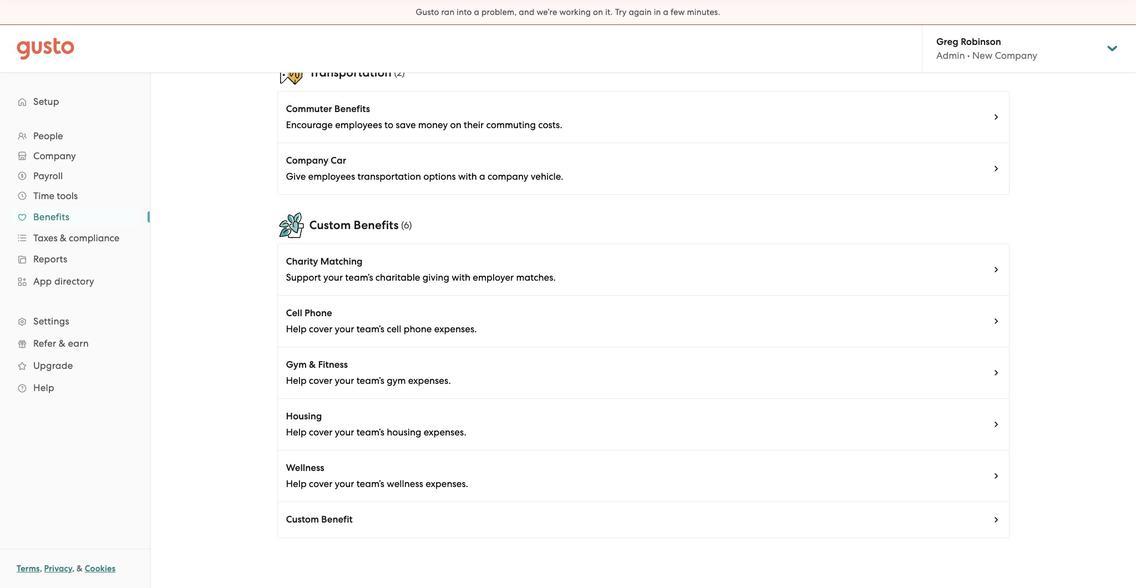 Task type: vqa. For each thing, say whether or not it's contained in the screenshot.
costs.
yes



Task type: describe. For each thing, give the bounding box(es) containing it.
few
[[671, 7, 685, 17]]

and
[[519, 7, 535, 17]]

your for housing
[[335, 427, 354, 438]]

help inside wellness help cover your team's wellness expenses.
[[286, 478, 307, 489]]

a right into at the top
[[474, 7, 479, 17]]

it.
[[605, 7, 613, 17]]

cell
[[286, 307, 302, 319]]

opens in current tab image for cell phone
[[992, 317, 1001, 326]]

& for fitness
[[309, 359, 316, 371]]

gym
[[286, 359, 307, 371]]

try
[[615, 7, 627, 17]]

wellness help cover your team's wellness expenses.
[[286, 462, 468, 489]]

2 , from the left
[[72, 564, 75, 574]]

with inside the company car give employees transportation options with a company vehicle.
[[458, 171, 477, 182]]

wellness
[[286, 462, 324, 474]]

•
[[967, 50, 970, 61]]

money
[[418, 119, 448, 130]]

taxes & compliance button
[[11, 228, 139, 248]]

app directory
[[33, 276, 94, 287]]

people
[[33, 130, 63, 141]]

time tools
[[33, 190, 78, 201]]

opens in current tab image for charity matching
[[992, 265, 1001, 274]]

taxes & compliance
[[33, 232, 120, 244]]

commuting
[[486, 119, 536, 130]]

cookies button
[[85, 562, 116, 575]]

robinson
[[961, 36, 1001, 48]]

benefits for commuter
[[334, 103, 370, 115]]

charitable
[[375, 272, 420, 283]]

payroll
[[33, 170, 63, 181]]

charity
[[286, 256, 318, 267]]

encourage
[[286, 119, 333, 130]]

team's inside cell phone help cover your team's cell phone expenses.
[[357, 323, 384, 335]]

to
[[384, 119, 393, 130]]

help inside the gusto navigation element
[[33, 382, 54, 393]]

( inside custom benefits ( 6 )
[[401, 220, 404, 231]]

& for compliance
[[60, 232, 67, 244]]

cell
[[387, 323, 401, 335]]

benefits for custom
[[354, 218, 399, 232]]

time
[[33, 190, 54, 201]]

people button
[[11, 126, 139, 146]]

working
[[559, 7, 591, 17]]

expenses. inside cell phone help cover your team's cell phone expenses.
[[434, 323, 477, 335]]

your inside gym & fitness help cover your team's gym expenses.
[[335, 375, 354, 386]]

refer & earn link
[[11, 333, 139, 353]]

charity matching support your team's charitable giving with employer matches.
[[286, 256, 556, 283]]

gym & fitness help cover your team's gym expenses.
[[286, 359, 451, 386]]

reports
[[33, 254, 67, 265]]

taxes
[[33, 232, 57, 244]]

phone
[[404, 323, 432, 335]]

settings
[[33, 316, 69, 327]]

employees for car
[[308, 171, 355, 182]]

team's for charity matching
[[345, 272, 373, 283]]

employer
[[473, 272, 514, 283]]

cover inside gym & fitness help cover your team's gym expenses.
[[309, 375, 333, 386]]

) inside transportation ( 2 )
[[402, 67, 405, 78]]

commuter benefits encourage employees to save money on their commuting costs.
[[286, 103, 562, 130]]

phone
[[305, 307, 332, 319]]

a inside the company car give employees transportation options with a company vehicle.
[[479, 171, 485, 182]]

custom for benefit
[[286, 514, 319, 525]]

vehicle.
[[531, 171, 563, 182]]

give
[[286, 171, 306, 182]]

ran
[[441, 7, 455, 17]]

benefits link
[[11, 207, 139, 227]]

time tools button
[[11, 186, 139, 206]]

cover inside wellness help cover your team's wellness expenses.
[[309, 478, 333, 489]]

housing help cover your team's housing expenses.
[[286, 411, 466, 438]]

wellness
[[387, 478, 423, 489]]

list for transportation
[[277, 91, 1009, 195]]

list for custom benefits
[[277, 244, 1009, 538]]

team's for housing
[[357, 427, 384, 438]]

fitness
[[318, 359, 348, 371]]

custom benefit
[[286, 514, 353, 525]]

upgrade
[[33, 360, 73, 371]]

their
[[464, 119, 484, 130]]

gusto
[[416, 7, 439, 17]]

expenses. inside gym & fitness help cover your team's gym expenses.
[[408, 375, 451, 386]]

cell phone help cover your team's cell phone expenses.
[[286, 307, 477, 335]]

options
[[423, 171, 456, 182]]

0 vertical spatial on
[[593, 7, 603, 17]]

cover inside cell phone help cover your team's cell phone expenses.
[[309, 323, 333, 335]]

reports link
[[11, 249, 139, 269]]

setup link
[[11, 92, 139, 112]]

opens in current tab image for wellness
[[992, 472, 1001, 480]]

help inside housing help cover your team's housing expenses.
[[286, 427, 307, 438]]

company inside greg robinson admin • new company
[[995, 50, 1038, 61]]

giving
[[423, 272, 449, 283]]

again
[[629, 7, 652, 17]]

into
[[457, 7, 472, 17]]

greg
[[936, 36, 959, 48]]

transportation ( 2 )
[[309, 65, 405, 80]]

we're
[[537, 7, 557, 17]]

housing
[[387, 427, 421, 438]]

matching
[[320, 256, 363, 267]]

earn
[[68, 338, 89, 349]]

cover inside housing help cover your team's housing expenses.
[[309, 427, 333, 438]]



Task type: locate. For each thing, give the bounding box(es) containing it.
1 horizontal spatial ,
[[72, 564, 75, 574]]

0 horizontal spatial company
[[33, 150, 76, 161]]

team's
[[345, 272, 373, 283], [357, 323, 384, 335], [357, 375, 384, 386], [357, 427, 384, 438], [357, 478, 384, 489]]

3 opens in current tab image from the top
[[992, 164, 1001, 173]]

)
[[402, 67, 405, 78], [409, 220, 412, 231]]

company
[[995, 50, 1038, 61], [33, 150, 76, 161], [286, 155, 328, 166]]

2 cover from the top
[[309, 375, 333, 386]]

your up fitness at the left
[[335, 323, 354, 335]]

5 opens in current tab image from the top
[[992, 368, 1001, 377]]

list
[[277, 91, 1009, 195], [0, 126, 150, 399], [277, 244, 1009, 538]]

expenses. right phone at the bottom
[[434, 323, 477, 335]]

refer & earn
[[33, 338, 89, 349]]

opens in current tab image inside custom benefit button
[[992, 515, 1001, 524]]

employees for benefits
[[335, 119, 382, 130]]

help down wellness
[[286, 478, 307, 489]]

setup
[[33, 96, 59, 107]]

your inside charity matching support your team's charitable giving with employer matches.
[[323, 272, 343, 283]]

help down the gym
[[286, 375, 307, 386]]

your up wellness help cover your team's wellness expenses. at the bottom of the page
[[335, 427, 354, 438]]

your inside wellness help cover your team's wellness expenses.
[[335, 478, 354, 489]]

greg robinson admin • new company
[[936, 36, 1038, 61]]

employees
[[335, 119, 382, 130], [308, 171, 355, 182]]

1 cover from the top
[[309, 323, 333, 335]]

your
[[323, 272, 343, 283], [335, 323, 354, 335], [335, 375, 354, 386], [335, 427, 354, 438], [335, 478, 354, 489]]

0 horizontal spatial on
[[450, 119, 462, 130]]

save
[[396, 119, 416, 130]]

0 vertical spatial (
[[394, 67, 397, 78]]

cover
[[309, 323, 333, 335], [309, 375, 333, 386], [309, 427, 333, 438], [309, 478, 333, 489]]

expenses. right housing
[[424, 427, 466, 438]]

on inside commuter benefits encourage employees to save money on their commuting costs.
[[450, 119, 462, 130]]

cover down phone
[[309, 323, 333, 335]]

on left it.
[[593, 7, 603, 17]]

terms link
[[17, 564, 40, 574]]

6 opens in current tab image from the top
[[992, 420, 1001, 429]]

transportation
[[309, 65, 392, 80]]

on
[[593, 7, 603, 17], [450, 119, 462, 130]]

your down matching
[[323, 272, 343, 283]]

0 horizontal spatial ,
[[40, 564, 42, 574]]

new
[[972, 50, 993, 61]]

) up charity matching support your team's charitable giving with employer matches.
[[409, 220, 412, 231]]

benefits inside commuter benefits encourage employees to save money on their commuting costs.
[[334, 103, 370, 115]]

,
[[40, 564, 42, 574], [72, 564, 75, 574]]

company
[[488, 171, 528, 182]]

team's left cell
[[357, 323, 384, 335]]

team's inside charity matching support your team's charitable giving with employer matches.
[[345, 272, 373, 283]]

& inside gym & fitness help cover your team's gym expenses.
[[309, 359, 316, 371]]

6
[[404, 220, 409, 231]]

company inside dropdown button
[[33, 150, 76, 161]]

expenses.
[[434, 323, 477, 335], [408, 375, 451, 386], [424, 427, 466, 438], [426, 478, 468, 489]]

1 horizontal spatial (
[[401, 220, 404, 231]]

2 opens in current tab image from the top
[[992, 472, 1001, 480]]

3 cover from the top
[[309, 427, 333, 438]]

privacy
[[44, 564, 72, 574]]

your down fitness at the left
[[335, 375, 354, 386]]

1 opens in current tab image from the top
[[992, 317, 1001, 326]]

opens in current tab image
[[992, 317, 1001, 326], [992, 472, 1001, 480]]

company right new
[[995, 50, 1038, 61]]

0 vertical spatial employees
[[335, 119, 382, 130]]

gym
[[387, 375, 406, 386]]

0 vertical spatial with
[[458, 171, 477, 182]]

cover down fitness at the left
[[309, 375, 333, 386]]

with inside charity matching support your team's charitable giving with employer matches.
[[452, 272, 471, 283]]

( up charity matching support your team's charitable giving with employer matches.
[[401, 220, 404, 231]]

1 horizontal spatial company
[[286, 155, 328, 166]]

compliance
[[69, 232, 120, 244]]

help
[[286, 323, 307, 335], [286, 375, 307, 386], [33, 382, 54, 393], [286, 427, 307, 438], [286, 478, 307, 489]]

& right the taxes
[[60, 232, 67, 244]]

team's left gym
[[357, 375, 384, 386]]

with right 'options'
[[458, 171, 477, 182]]

expenses. inside wellness help cover your team's wellness expenses.
[[426, 478, 468, 489]]

expenses. right wellness
[[426, 478, 468, 489]]

terms
[[17, 564, 40, 574]]

help link
[[11, 378, 139, 398]]

help inside cell phone help cover your team's cell phone expenses.
[[286, 323, 307, 335]]

1 vertical spatial (
[[401, 220, 404, 231]]

0 horizontal spatial )
[[402, 67, 405, 78]]

team's inside wellness help cover your team's wellness expenses.
[[357, 478, 384, 489]]

benefit
[[321, 514, 353, 525]]

4 opens in current tab image from the top
[[992, 265, 1001, 274]]

company for company car give employees transportation options with a company vehicle.
[[286, 155, 328, 166]]

benefits down the time tools
[[33, 211, 69, 222]]

opens in current tab image for gym & fitness
[[992, 368, 1001, 377]]

team's left housing
[[357, 427, 384, 438]]

1 horizontal spatial on
[[593, 7, 603, 17]]

company inside the company car give employees transportation options with a company vehicle.
[[286, 155, 328, 166]]

cover down wellness
[[309, 478, 333, 489]]

privacy link
[[44, 564, 72, 574]]

benefits down transportation
[[334, 103, 370, 115]]

company up "give"
[[286, 155, 328, 166]]

your up benefit
[[335, 478, 354, 489]]

benefits inside "benefits" link
[[33, 211, 69, 222]]

with
[[458, 171, 477, 182], [452, 272, 471, 283]]

employees inside commuter benefits encourage employees to save money on their commuting costs.
[[335, 119, 382, 130]]

1 vertical spatial on
[[450, 119, 462, 130]]

( inside transportation ( 2 )
[[394, 67, 397, 78]]

0 vertical spatial custom
[[309, 218, 351, 232]]

custom inside custom benefit button
[[286, 514, 319, 525]]

0 vertical spatial opens in current tab image
[[992, 317, 1001, 326]]

custom benefit button
[[278, 502, 1009, 538]]

) inside custom benefits ( 6 )
[[409, 220, 412, 231]]

opens in current tab image
[[992, 12, 1001, 21], [992, 113, 1001, 121], [992, 164, 1001, 173], [992, 265, 1001, 274], [992, 368, 1001, 377], [992, 420, 1001, 429], [992, 515, 1001, 524]]

settings link
[[11, 311, 139, 331]]

custom up matching
[[309, 218, 351, 232]]

1 vertical spatial employees
[[308, 171, 355, 182]]

company down people
[[33, 150, 76, 161]]

car
[[331, 155, 346, 166]]

opens in current tab image for company car
[[992, 164, 1001, 173]]

a right in
[[663, 7, 669, 17]]

transportation
[[358, 171, 421, 182]]

refer
[[33, 338, 56, 349]]

your for charity
[[323, 272, 343, 283]]

team's down matching
[[345, 272, 373, 283]]

1 vertical spatial with
[[452, 272, 471, 283]]

1 , from the left
[[40, 564, 42, 574]]

team's left wellness
[[357, 478, 384, 489]]

admin
[[936, 50, 965, 61]]

&
[[60, 232, 67, 244], [59, 338, 66, 349], [309, 359, 316, 371], [77, 564, 83, 574]]

help inside gym & fitness help cover your team's gym expenses.
[[286, 375, 307, 386]]

costs.
[[538, 119, 562, 130]]

company for company
[[33, 150, 76, 161]]

benefits left the '6'
[[354, 218, 399, 232]]

7 opens in current tab image from the top
[[992, 515, 1001, 524]]

app
[[33, 276, 52, 287]]

benefits
[[334, 103, 370, 115], [33, 211, 69, 222], [354, 218, 399, 232]]

help down upgrade
[[33, 382, 54, 393]]

team's for wellness
[[357, 478, 384, 489]]

your for wellness
[[335, 478, 354, 489]]

a left company
[[479, 171, 485, 182]]

cover down housing
[[309, 427, 333, 438]]

& right the gym
[[309, 359, 316, 371]]

in
[[654, 7, 661, 17]]

employees down 'car' on the left
[[308, 171, 355, 182]]

payroll button
[[11, 166, 139, 186]]

with right giving
[[452, 272, 471, 283]]

cookies
[[85, 564, 116, 574]]

expenses. right gym
[[408, 375, 451, 386]]

& for earn
[[59, 338, 66, 349]]

company car give employees transportation options with a company vehicle.
[[286, 155, 563, 182]]

) up commuter benefits encourage employees to save money on their commuting costs.
[[402, 67, 405, 78]]

0 horizontal spatial (
[[394, 67, 397, 78]]

& left earn
[[59, 338, 66, 349]]

matches.
[[516, 272, 556, 283]]

( right transportation
[[394, 67, 397, 78]]

help down cell
[[286, 323, 307, 335]]

tools
[[57, 190, 78, 201]]

your inside cell phone help cover your team's cell phone expenses.
[[335, 323, 354, 335]]

commuter
[[286, 103, 332, 115]]

list containing commuter benefits
[[277, 91, 1009, 195]]

& left cookies button
[[77, 564, 83, 574]]

2 opens in current tab image from the top
[[992, 113, 1001, 121]]

1 horizontal spatial )
[[409, 220, 412, 231]]

expenses. inside housing help cover your team's housing expenses.
[[424, 427, 466, 438]]

support
[[286, 272, 321, 283]]

& inside dropdown button
[[60, 232, 67, 244]]

directory
[[54, 276, 94, 287]]

, left cookies
[[72, 564, 75, 574]]

problem,
[[482, 7, 517, 17]]

terms , privacy , & cookies
[[17, 564, 116, 574]]

4 cover from the top
[[309, 478, 333, 489]]

app directory link
[[11, 271, 139, 291]]

upgrade link
[[11, 356, 139, 376]]

team's inside gym & fitness help cover your team's gym expenses.
[[357, 375, 384, 386]]

gusto ran into a problem, and we're working on it. try again in a few minutes.
[[416, 7, 720, 17]]

list containing people
[[0, 126, 150, 399]]

2 horizontal spatial company
[[995, 50, 1038, 61]]

minutes.
[[687, 7, 720, 17]]

1 vertical spatial custom
[[286, 514, 319, 525]]

1 vertical spatial opens in current tab image
[[992, 472, 1001, 480]]

1 opens in current tab image from the top
[[992, 12, 1001, 21]]

custom for benefits
[[309, 218, 351, 232]]

gusto navigation element
[[0, 73, 150, 417]]

0 vertical spatial )
[[402, 67, 405, 78]]

your inside housing help cover your team's housing expenses.
[[335, 427, 354, 438]]

1 vertical spatial )
[[409, 220, 412, 231]]

custom benefits ( 6 )
[[309, 218, 412, 232]]

custom left benefit
[[286, 514, 319, 525]]

on left their
[[450, 119, 462, 130]]

opens in current tab image for commuter benefits
[[992, 113, 1001, 121]]

list containing charity matching
[[277, 244, 1009, 538]]

employees inside the company car give employees transportation options with a company vehicle.
[[308, 171, 355, 182]]

help down housing
[[286, 427, 307, 438]]

opens in current tab image for housing
[[992, 420, 1001, 429]]

team's inside housing help cover your team's housing expenses.
[[357, 427, 384, 438]]

custom
[[309, 218, 351, 232], [286, 514, 319, 525]]

employees left the to
[[335, 119, 382, 130]]

2
[[397, 67, 402, 78]]

housing
[[286, 411, 322, 422]]

home image
[[17, 37, 74, 60]]

, left privacy
[[40, 564, 42, 574]]



